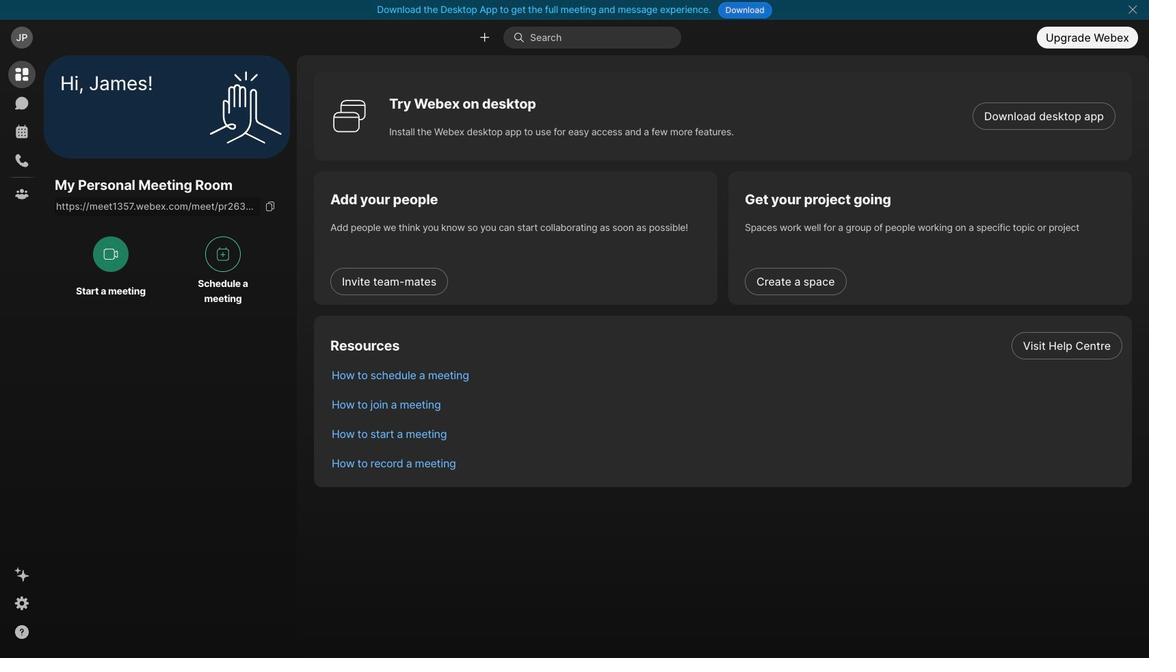 Task type: describe. For each thing, give the bounding box(es) containing it.
1 list item from the top
[[321, 331, 1132, 360]]

2 list item from the top
[[321, 360, 1132, 390]]

3 list item from the top
[[321, 390, 1132, 419]]

4 list item from the top
[[321, 419, 1132, 449]]

two hands high-fiving image
[[205, 66, 287, 148]]



Task type: vqa. For each thing, say whether or not it's contained in the screenshot.
two hands high fiving image at the left
no



Task type: locate. For each thing, give the bounding box(es) containing it.
navigation
[[0, 55, 44, 659]]

list item
[[321, 331, 1132, 360], [321, 360, 1132, 390], [321, 390, 1132, 419], [321, 419, 1132, 449], [321, 449, 1132, 478]]

webex tab list
[[8, 61, 36, 208]]

None text field
[[55, 197, 260, 216]]

5 list item from the top
[[321, 449, 1132, 478]]

cancel_16 image
[[1127, 4, 1138, 15]]



